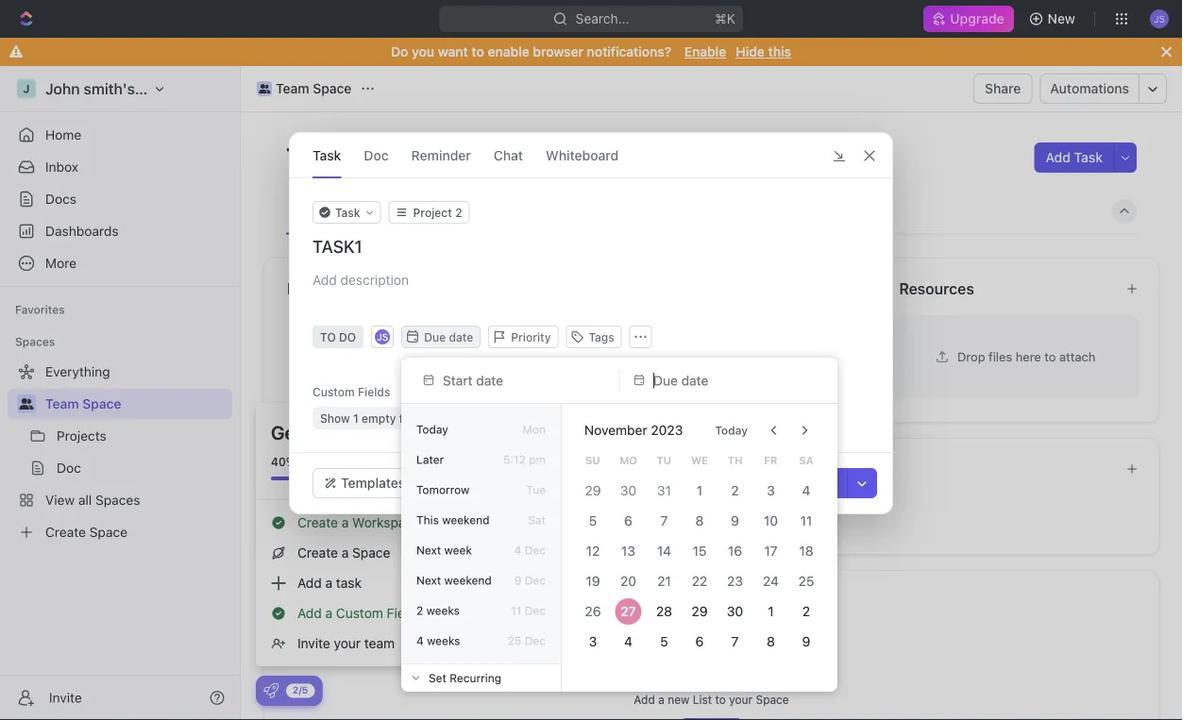Task type: describe. For each thing, give the bounding box(es) containing it.
•
[[785, 346, 791, 360]]

a for space
[[342, 545, 349, 561]]

0 vertical spatial your
[[334, 636, 361, 651]]

a for task
[[325, 575, 332, 591]]

projects
[[328, 507, 379, 523]]

chat button
[[494, 133, 523, 177]]

40% complete
[[271, 455, 351, 468]]

due date button
[[401, 326, 481, 348]]

upgrade link
[[924, 6, 1014, 32]]

add a new list to your space
[[634, 692, 789, 706]]

projects button
[[287, 491, 494, 539]]

add for add a custom field
[[297, 606, 322, 621]]

add or edit fields
[[461, 412, 554, 425]]

whiteboard
[[546, 147, 619, 163]]

19
[[586, 574, 600, 589]]

tu
[[657, 454, 671, 467]]

4 down 2 weeks
[[416, 634, 424, 648]]

2 weeks
[[416, 604, 460, 617]]

Task Name text field
[[312, 235, 873, 258]]

11 for 11
[[800, 513, 812, 529]]

1 vertical spatial 9
[[514, 574, 521, 587]]

next for next week
[[416, 544, 441, 557]]

1 horizontal spatial 8
[[767, 634, 775, 650]]

0 vertical spatial 6
[[624, 513, 632, 529]]

inbox
[[45, 159, 78, 175]]

overview
[[311, 203, 369, 219]]

set recurring
[[429, 672, 501, 685]]

no lists icon. image
[[674, 616, 749, 692]]

0 horizontal spatial 1
[[353, 412, 358, 425]]

files
[[989, 349, 1012, 363]]

0 vertical spatial team
[[276, 81, 309, 96]]

a for new
[[658, 692, 664, 706]]

space down create a workspace
[[352, 545, 390, 561]]

workshop agenda template • in doc
[[617, 345, 834, 360]]

whiteboard button
[[546, 133, 619, 177]]

2 vertical spatial 9
[[802, 634, 811, 650]]

13
[[621, 543, 635, 559]]

0 horizontal spatial today
[[416, 423, 448, 436]]

31
[[657, 483, 671, 498]]

week
[[444, 544, 472, 557]]

invite for invite
[[49, 690, 82, 706]]

field
[[387, 606, 416, 621]]

close image
[[528, 426, 541, 439]]

4 dec
[[514, 544, 546, 557]]

1 horizontal spatial doc
[[809, 345, 834, 360]]

25 for 25 dec
[[508, 634, 521, 648]]

share button
[[973, 74, 1032, 104]]

2/5
[[293, 685, 308, 696]]

board link
[[400, 198, 441, 225]]

15
[[693, 543, 707, 559]]

tue
[[526, 483, 546, 497]]

20
[[620, 574, 636, 589]]

or
[[486, 412, 497, 425]]

th
[[728, 454, 743, 467]]

mind map link
[[279, 307, 536, 338]]

team space inside tree
[[45, 396, 121, 412]]

want
[[438, 44, 468, 59]]

su
[[585, 454, 600, 467]]

next weekend
[[416, 574, 492, 587]]

new
[[668, 692, 690, 706]]

create a workspace
[[297, 515, 420, 531]]

21
[[657, 574, 671, 589]]

doc inside dialog
[[364, 147, 389, 163]]

1 horizontal spatial 30
[[727, 604, 743, 619]]

4 down the sa
[[802, 483, 811, 498]]

5:12
[[503, 453, 526, 466]]

14
[[657, 543, 671, 559]]

do
[[391, 44, 408, 59]]

enable
[[488, 44, 529, 59]]

invite for invite your team
[[297, 636, 330, 651]]

favorites button
[[8, 298, 72, 321]]

due
[[424, 330, 446, 344]]

onboarding checklist button image
[[263, 684, 279, 699]]

task
[[336, 575, 362, 591]]

show
[[320, 412, 350, 425]]

weeks for 2 weeks
[[426, 604, 460, 617]]

upgrade
[[950, 11, 1004, 26]]

spaces
[[15, 335, 55, 348]]

add a custom field
[[297, 606, 416, 621]]

lists
[[292, 592, 326, 610]]

0 horizontal spatial 5
[[589, 513, 597, 529]]

create for create a space
[[297, 545, 338, 561]]

1 vertical spatial team
[[286, 141, 351, 172]]

in
[[795, 345, 806, 360]]

set
[[429, 672, 446, 685]]

show 1 empty field
[[320, 412, 423, 425]]

drop
[[957, 349, 985, 363]]

16
[[728, 543, 742, 559]]

resources
[[899, 279, 974, 297]]

fields
[[524, 412, 554, 425]]

untitled
[[617, 314, 665, 330]]

0 horizontal spatial task
[[312, 147, 341, 163]]

date
[[449, 330, 473, 344]]

1 vertical spatial 5
[[660, 634, 668, 650]]

we
[[691, 454, 708, 467]]

sa
[[799, 454, 814, 467]]

0 horizontal spatial 2
[[416, 604, 423, 617]]

workspace
[[352, 515, 420, 531]]

browser
[[533, 44, 583, 59]]

1 horizontal spatial 3
[[767, 483, 775, 498]]

dec for 9 dec
[[525, 574, 546, 587]]

23
[[727, 574, 743, 589]]

share
[[985, 81, 1021, 96]]

add task button
[[1034, 143, 1114, 173]]

a for custom
[[325, 606, 332, 621]]

1 vertical spatial custom
[[336, 606, 383, 621]]

2023
[[651, 422, 683, 438]]

search...
[[575, 11, 629, 26]]

0 vertical spatial 7
[[660, 513, 668, 529]]

you
[[412, 44, 434, 59]]

pm
[[529, 453, 546, 466]]

2 vertical spatial to
[[715, 692, 726, 706]]

lists button
[[291, 590, 1137, 612]]

add for add or edit fields
[[461, 412, 483, 425]]

5:12 pm
[[503, 453, 546, 466]]

next week
[[416, 544, 472, 557]]

10
[[764, 513, 778, 529]]

space up task button
[[313, 81, 352, 96]]

doc button
[[364, 133, 389, 177]]

workshop
[[617, 345, 678, 360]]



Task type: vqa. For each thing, say whether or not it's contained in the screenshot.
THE FOLDERS button
yes



Task type: locate. For each thing, give the bounding box(es) containing it.
1 next from the top
[[416, 544, 441, 557]]

4 down "27"
[[624, 634, 633, 650]]

dec for 11 dec
[[525, 604, 546, 617]]

1 vertical spatial invite
[[49, 690, 82, 706]]

next up 2 weeks
[[416, 574, 441, 587]]

1 horizontal spatial 9
[[731, 513, 739, 529]]

complete
[[300, 455, 351, 468]]

team right user group image
[[276, 81, 309, 96]]

9 down 18
[[802, 634, 811, 650]]

dec for 4 dec
[[525, 544, 546, 557]]

0 vertical spatial 9
[[731, 513, 739, 529]]

2 horizontal spatial task
[[1074, 150, 1103, 165]]

to right want
[[472, 44, 484, 59]]

1 horizontal spatial 7
[[731, 634, 739, 650]]

1 horizontal spatial 1
[[697, 483, 703, 498]]

add for add task
[[1046, 150, 1071, 165]]

4 up 9 dec
[[514, 544, 521, 557]]

1 vertical spatial 11
[[511, 604, 521, 617]]

overview link
[[307, 198, 369, 225]]

3 down fr
[[767, 483, 775, 498]]

weekend up 'week'
[[442, 514, 490, 527]]

2 vertical spatial create
[[297, 545, 338, 561]]

mind map
[[313, 314, 374, 330]]

0 horizontal spatial team space link
[[45, 389, 228, 419]]

3 down 26
[[589, 634, 597, 650]]

folders button
[[291, 457, 1110, 480]]

0 vertical spatial weeks
[[426, 604, 460, 617]]

dashboards
[[45, 223, 119, 239]]

2 horizontal spatial to
[[1044, 349, 1056, 363]]

0 vertical spatial team space
[[276, 81, 352, 96]]

add for add a new list to your space
[[634, 692, 655, 706]]

weeks up 4 weeks
[[426, 604, 460, 617]]

25 down 11 dec
[[508, 634, 521, 648]]

add left the "or"
[[461, 412, 483, 425]]

space up board link
[[356, 141, 432, 172]]

add left new
[[634, 692, 655, 706]]

invite your team
[[297, 636, 395, 651]]

weeks
[[426, 604, 460, 617], [427, 634, 460, 648]]

add for add a task
[[297, 575, 322, 591]]

0 vertical spatial to
[[472, 44, 484, 59]]

0 vertical spatial team space link
[[252, 77, 356, 100]]

0 horizontal spatial 30
[[620, 483, 637, 498]]

2 horizontal spatial 9
[[802, 634, 811, 650]]

task button
[[312, 133, 341, 177]]

9 up 11 dec
[[514, 574, 521, 587]]

1 horizontal spatial 2
[[731, 483, 739, 498]]

this
[[768, 44, 791, 59]]

this
[[416, 514, 439, 527]]

reminder
[[411, 147, 471, 163]]

team space right user group icon
[[45, 396, 121, 412]]

0 vertical spatial 3
[[767, 483, 775, 498]]

11 up the 25 dec
[[511, 604, 521, 617]]

create down fr
[[763, 475, 804, 491]]

home
[[45, 127, 81, 143]]

due date
[[424, 330, 473, 344]]

12
[[586, 543, 600, 559]]

a left new
[[658, 692, 664, 706]]

to for attach
[[1044, 349, 1056, 363]]

0 vertical spatial 29
[[585, 483, 601, 498]]

map
[[347, 314, 374, 330]]

chat
[[494, 147, 523, 163]]

user group image
[[19, 398, 34, 410]]

task
[[312, 147, 341, 163], [1074, 150, 1103, 165], [808, 475, 836, 491]]

0 horizontal spatial doc
[[364, 147, 389, 163]]

1 vertical spatial team space link
[[45, 389, 228, 419]]

2 down 18
[[802, 604, 810, 619]]

dialog containing task
[[289, 132, 893, 515]]

weekend
[[442, 514, 490, 527], [444, 574, 492, 587]]

automations
[[1050, 81, 1129, 96]]

your right the list on the right of the page
[[729, 692, 753, 706]]

field
[[399, 412, 423, 425]]

today
[[416, 423, 448, 436], [715, 424, 748, 437]]

1 horizontal spatial 6
[[695, 634, 704, 650]]

team space link
[[252, 77, 356, 100], [45, 389, 228, 419]]

add down automations button
[[1046, 150, 1071, 165]]

0 vertical spatial invite
[[297, 636, 330, 651]]

onboarding checklist button element
[[263, 684, 279, 699]]

29 down the su
[[585, 483, 601, 498]]

1 vertical spatial your
[[729, 692, 753, 706]]

1 vertical spatial next
[[416, 574, 441, 587]]

create for create task
[[763, 475, 804, 491]]

tomorrow
[[416, 483, 469, 497]]

custom down "task"
[[336, 606, 383, 621]]

task for add task
[[1074, 150, 1103, 165]]

template
[[732, 345, 788, 360]]

team space tree
[[8, 357, 232, 548]]

notifications?
[[587, 44, 671, 59]]

11 up 18
[[800, 513, 812, 529]]

6 up 13
[[624, 513, 632, 529]]

0 vertical spatial custom
[[312, 385, 355, 398]]

5 down 28
[[660, 634, 668, 650]]

7
[[660, 513, 668, 529], [731, 634, 739, 650]]

task left doc button
[[312, 147, 341, 163]]

task inside create task button
[[808, 475, 836, 491]]

a down add a task
[[325, 606, 332, 621]]

0 horizontal spatial your
[[334, 636, 361, 651]]

weekend down 'week'
[[444, 574, 492, 587]]

favorites
[[15, 303, 65, 316]]

1 vertical spatial 6
[[695, 634, 704, 650]]

fr
[[764, 454, 777, 467]]

add or edit fields button
[[438, 407, 562, 430]]

team
[[364, 636, 395, 651]]

2
[[731, 483, 739, 498], [802, 604, 810, 619], [416, 604, 423, 617]]

dec down 4 dec
[[525, 574, 546, 587]]

create up create a space
[[297, 515, 338, 531]]

1
[[353, 412, 358, 425], [697, 483, 703, 498], [768, 604, 774, 619]]

doc
[[364, 147, 389, 163], [809, 345, 834, 360]]

a up create a space
[[342, 515, 349, 531]]

mind
[[313, 314, 344, 330]]

11
[[800, 513, 812, 529], [511, 604, 521, 617]]

1 horizontal spatial task
[[808, 475, 836, 491]]

1 horizontal spatial to
[[715, 692, 726, 706]]

1 right show
[[353, 412, 358, 425]]

getting
[[271, 421, 335, 443]]

0 horizontal spatial 29
[[585, 483, 601, 498]]

today up th
[[715, 424, 748, 437]]

0 vertical spatial 30
[[620, 483, 637, 498]]

team right user group icon
[[45, 396, 79, 412]]

29 down 22
[[692, 604, 708, 619]]

create for create a workspace
[[297, 515, 338, 531]]

hide
[[736, 44, 765, 59]]

0 vertical spatial 1
[[353, 412, 358, 425]]

space right user group icon
[[82, 396, 121, 412]]

8 up 15
[[695, 513, 704, 529]]

0 horizontal spatial 6
[[624, 513, 632, 529]]

create inside create task button
[[763, 475, 804, 491]]

7 down the lists button
[[731, 634, 739, 650]]

create task
[[763, 475, 836, 491]]

2 horizontal spatial 2
[[802, 604, 810, 619]]

reminder button
[[411, 133, 471, 177]]

1 vertical spatial weeks
[[427, 634, 460, 648]]

team space link inside team space tree
[[45, 389, 228, 419]]

0 vertical spatial next
[[416, 544, 441, 557]]

add down add a task
[[297, 606, 322, 621]]

2 horizontal spatial 1
[[768, 604, 774, 619]]

1 vertical spatial 25
[[508, 634, 521, 648]]

4 dec from the top
[[525, 634, 546, 648]]

⌘k
[[715, 11, 735, 26]]

6 down the lists button
[[695, 634, 704, 650]]

team inside tree
[[45, 396, 79, 412]]

27
[[621, 604, 636, 619]]

list
[[693, 692, 712, 706]]

task down the sa
[[808, 475, 836, 491]]

weeks for 4 weeks
[[427, 634, 460, 648]]

0 vertical spatial 8
[[695, 513, 704, 529]]

to for enable
[[472, 44, 484, 59]]

1 vertical spatial 29
[[692, 604, 708, 619]]

team left doc button
[[286, 141, 351, 172]]

dec down 9 dec
[[525, 604, 546, 617]]

a for workspace
[[342, 515, 349, 531]]

1 vertical spatial 8
[[767, 634, 775, 650]]

next for next weekend
[[416, 574, 441, 587]]

2 dec from the top
[[525, 574, 546, 587]]

1 vertical spatial 30
[[727, 604, 743, 619]]

0 horizontal spatial to
[[472, 44, 484, 59]]

2 down th
[[731, 483, 739, 498]]

sat
[[528, 514, 546, 527]]

1 horizontal spatial invite
[[297, 636, 330, 651]]

team space right user group image
[[276, 81, 352, 96]]

8 down 24
[[767, 634, 775, 650]]

30 down mo
[[620, 483, 637, 498]]

weekend for this weekend
[[442, 514, 490, 527]]

1 vertical spatial weekend
[[444, 574, 492, 587]]

agenda
[[682, 345, 728, 360]]

weeks down 2 weeks
[[427, 634, 460, 648]]

weekend for next weekend
[[444, 574, 492, 587]]

0 horizontal spatial 25
[[508, 634, 521, 648]]

edit
[[500, 412, 521, 425]]

today inside button
[[715, 424, 748, 437]]

a up "task"
[[342, 545, 349, 561]]

18
[[799, 543, 814, 559]]

new button
[[1021, 4, 1087, 34]]

add task
[[1046, 150, 1103, 165]]

team space up the overview on the top
[[286, 141, 438, 172]]

empty
[[362, 412, 396, 425]]

0 vertical spatial 5
[[589, 513, 597, 529]]

1 vertical spatial doc
[[809, 345, 834, 360]]

1 horizontal spatial team space link
[[252, 77, 356, 100]]

8
[[695, 513, 704, 529], [767, 634, 775, 650]]

1 vertical spatial 7
[[731, 634, 739, 650]]

recurring
[[450, 672, 501, 685]]

1 horizontal spatial 29
[[692, 604, 708, 619]]

next left 'week'
[[416, 544, 441, 557]]

enable
[[684, 44, 726, 59]]

22
[[692, 574, 707, 589]]

0 horizontal spatial 3
[[589, 634, 597, 650]]

doc right task button
[[364, 147, 389, 163]]

1 dec from the top
[[525, 544, 546, 557]]

space right the list on the right of the page
[[756, 692, 789, 706]]

25 dec
[[508, 634, 546, 648]]

dec for 25 dec
[[525, 634, 546, 648]]

1 horizontal spatial 11
[[800, 513, 812, 529]]

add up lists
[[297, 575, 322, 591]]

3 dec from the top
[[525, 604, 546, 617]]

create up add a task
[[297, 545, 338, 561]]

2 right field
[[416, 604, 423, 617]]

create a space
[[297, 545, 390, 561]]

1 down 24
[[768, 604, 774, 619]]

2 vertical spatial 1
[[768, 604, 774, 619]]

1 vertical spatial team space
[[286, 141, 438, 172]]

30 down 23 on the right bottom of page
[[727, 604, 743, 619]]

to right the "here"
[[1044, 349, 1056, 363]]

4
[[802, 483, 811, 498], [514, 544, 521, 557], [624, 634, 633, 650], [416, 634, 424, 648]]

task for create task
[[808, 475, 836, 491]]

0 vertical spatial 11
[[800, 513, 812, 529]]

custom fields
[[312, 385, 390, 398]]

11 for 11 dec
[[511, 604, 521, 617]]

later
[[416, 453, 444, 466]]

automations button
[[1041, 75, 1139, 103]]

docs link
[[8, 184, 232, 214]]

team
[[276, 81, 309, 96], [286, 141, 351, 172], [45, 396, 79, 412]]

your down add a custom field
[[334, 636, 361, 651]]

dec down sat
[[525, 544, 546, 557]]

1 horizontal spatial your
[[729, 692, 753, 706]]

getting started
[[271, 421, 402, 443]]

0 horizontal spatial 9
[[514, 574, 521, 587]]

25 for 25
[[798, 574, 814, 589]]

custom inside dialog
[[312, 385, 355, 398]]

task down automations button
[[1074, 150, 1103, 165]]

40%
[[271, 455, 297, 468]]

0 vertical spatial 25
[[798, 574, 814, 589]]

doc right the 'in'
[[809, 345, 834, 360]]

to
[[472, 44, 484, 59], [1044, 349, 1056, 363], [715, 692, 726, 706]]

1 vertical spatial 1
[[697, 483, 703, 498]]

dec down 11 dec
[[525, 634, 546, 648]]

task inside add task button
[[1074, 150, 1103, 165]]

0 horizontal spatial 7
[[660, 513, 668, 529]]

create task button
[[751, 468, 848, 498]]

dialog
[[289, 132, 893, 515]]

0 vertical spatial doc
[[364, 147, 389, 163]]

1 horizontal spatial today
[[715, 424, 748, 437]]

november
[[584, 422, 647, 438]]

0 horizontal spatial 8
[[695, 513, 704, 529]]

new
[[1048, 11, 1075, 26]]

custom up show
[[312, 385, 355, 398]]

26
[[585, 604, 601, 619]]

1 down folders button
[[697, 483, 703, 498]]

add a task
[[297, 575, 362, 591]]

invite inside sidebar navigation
[[49, 690, 82, 706]]

2 vertical spatial team
[[45, 396, 79, 412]]

1 vertical spatial to
[[1044, 349, 1056, 363]]

0 vertical spatial weekend
[[442, 514, 490, 527]]

9 up 16 on the right of the page
[[731, 513, 739, 529]]

this weekend
[[416, 514, 490, 527]]

24
[[763, 574, 779, 589]]

Due date text field
[[653, 373, 803, 388]]

today up later
[[416, 423, 448, 436]]

1 horizontal spatial 5
[[660, 634, 668, 650]]

recent
[[287, 279, 337, 297]]

a left "task"
[[325, 575, 332, 591]]

drop files here to attach
[[957, 349, 1095, 363]]

1 vertical spatial 3
[[589, 634, 597, 650]]

2 next from the top
[[416, 574, 441, 587]]

0 horizontal spatial 11
[[511, 604, 521, 617]]

sidebar navigation
[[0, 66, 241, 720]]

2 vertical spatial team space
[[45, 396, 121, 412]]

3
[[767, 483, 775, 498], [589, 634, 597, 650]]

to right the list on the right of the page
[[715, 692, 726, 706]]

user group image
[[258, 84, 270, 93]]

0 horizontal spatial invite
[[49, 690, 82, 706]]

7 down 31
[[660, 513, 668, 529]]

5 up 12
[[589, 513, 597, 529]]

25 down 18
[[798, 574, 814, 589]]

Start date text field
[[443, 373, 592, 388]]

28
[[656, 604, 672, 619]]

0 vertical spatial create
[[763, 475, 804, 491]]

1 horizontal spatial 25
[[798, 574, 814, 589]]

1 vertical spatial create
[[297, 515, 338, 531]]

space inside tree
[[82, 396, 121, 412]]



